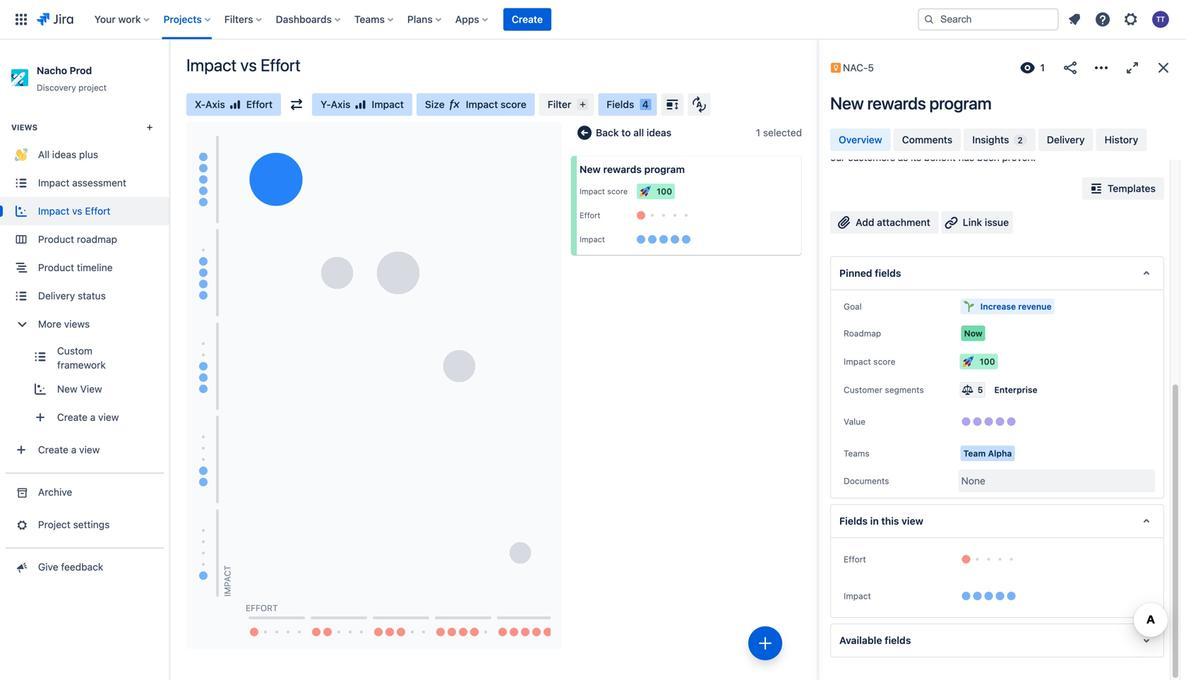 Task type: vqa. For each thing, say whether or not it's contained in the screenshot.
"TEAMS" inside the Overview tab panel
yes



Task type: locate. For each thing, give the bounding box(es) containing it.
0 horizontal spatial axis
[[206, 99, 225, 110]]

1 vertical spatial fields
[[885, 635, 912, 646]]

1 vertical spatial 5
[[978, 385, 984, 395]]

0 vertical spatial teams button
[[350, 8, 399, 31]]

0 vertical spatial impact vs effort
[[187, 55, 301, 75]]

axis
[[206, 99, 225, 110], [331, 99, 351, 110]]

vs up product roadmap
[[72, 205, 82, 217]]

impact assessment
[[38, 177, 126, 189]]

0 vertical spatial delivery
[[1048, 134, 1085, 146]]

new rewards program down back to all ideas
[[580, 164, 685, 175]]

:rocket: image
[[640, 186, 651, 197], [640, 186, 651, 197]]

nacho prod discovery project
[[37, 65, 107, 93]]

1 vertical spatial score
[[608, 187, 628, 196]]

product for product roadmap
[[38, 234, 74, 245]]

2 vertical spatial view
[[902, 515, 924, 527]]

0 horizontal spatial fields
[[607, 99, 635, 110]]

1 horizontal spatial a
[[90, 412, 96, 423]]

0 vertical spatial view
[[98, 412, 119, 423]]

1 vertical spatial impact vs effort
[[38, 205, 111, 217]]

create a view button up archive button
[[0, 436, 170, 464]]

a up archive button
[[71, 444, 77, 456]]

all
[[634, 127, 644, 138], [1154, 135, 1164, 146]]

feedback image
[[14, 560, 29, 574]]

1 horizontal spatial 100
[[980, 357, 996, 367]]

all down 4
[[634, 127, 644, 138]]

2 vertical spatial score
[[874, 357, 896, 367]]

2 product from the top
[[38, 262, 74, 273]]

1 horizontal spatial all
[[1154, 135, 1164, 146]]

rating image
[[229, 99, 241, 110], [355, 99, 366, 110]]

nac-
[[844, 62, 868, 73]]

:seedling: image
[[964, 301, 975, 312]]

impact score right 'formula' image
[[466, 99, 527, 110]]

plus
[[79, 149, 98, 160]]

delivery up more
[[38, 290, 75, 302]]

this
[[909, 135, 925, 146], [882, 515, 900, 527]]

0 vertical spatial create a view button
[[19, 403, 170, 432]]

primary element
[[8, 0, 907, 39]]

make
[[1021, 135, 1045, 146]]

this up its
[[909, 135, 925, 146]]

back
[[596, 127, 619, 138]]

this right in on the bottom right of page
[[882, 515, 900, 527]]

0 horizontal spatial all
[[634, 127, 644, 138]]

rewards up move
[[868, 93, 926, 113]]

impact vs effort
[[187, 55, 301, 75], [38, 205, 111, 217]]

1 vertical spatial new rewards program
[[580, 164, 685, 175]]

feature
[[928, 135, 960, 146]]

view inside tab panel
[[902, 515, 924, 527]]

new for impact vs effort
[[831, 93, 864, 113]]

create a view down view
[[57, 412, 119, 423]]

1 horizontal spatial program
[[930, 93, 992, 113]]

group containing all ideas plus
[[0, 105, 170, 473]]

1 horizontal spatial score
[[608, 187, 628, 196]]

0 horizontal spatial new rewards program
[[580, 164, 685, 175]]

1 left more icon
[[1041, 62, 1046, 73]]

impact score
[[466, 99, 527, 110], [580, 187, 628, 196], [844, 357, 896, 367]]

switchaxes image
[[291, 99, 302, 110]]

1 for 1 selected
[[756, 127, 761, 138]]

0 horizontal spatial new
[[57, 383, 78, 395]]

program down back to all ideas
[[645, 164, 685, 175]]

new down nac-
[[831, 93, 864, 113]]

delivery inside group
[[38, 290, 75, 302]]

100 down back to all ideas
[[657, 187, 673, 196]]

rewards for impact vs effort
[[868, 93, 926, 113]]

4
[[643, 99, 649, 110]]

100
[[657, 187, 673, 196], [980, 357, 996, 367]]

axis for x-
[[206, 99, 225, 110]]

2 horizontal spatial score
[[874, 357, 896, 367]]

1 axis from the left
[[206, 99, 225, 110]]

2 horizontal spatial new
[[831, 93, 864, 113]]

0 vertical spatial rewards
[[868, 93, 926, 113]]

delivery right make
[[1048, 134, 1085, 146]]

proven.
[[1003, 151, 1036, 163]]

prod
[[70, 65, 92, 76]]

fields right available
[[885, 635, 912, 646]]

view down the new view link
[[98, 412, 119, 423]]

0 horizontal spatial 1
[[756, 127, 761, 138]]

product up delivery status
[[38, 262, 74, 273]]

1 rating image from the left
[[229, 99, 241, 110]]

1 vertical spatial program
[[645, 164, 685, 175]]

2 horizontal spatial impact score
[[844, 357, 896, 367]]

score up customer segments
[[874, 357, 896, 367]]

2 vertical spatial create
[[38, 444, 68, 456]]

new
[[831, 93, 864, 113], [580, 164, 601, 175], [57, 383, 78, 395]]

fields
[[607, 99, 635, 110], [840, 515, 868, 527]]

1
[[1041, 62, 1046, 73], [756, 127, 761, 138]]

0 horizontal spatial rewards
[[604, 164, 642, 175]]

all ideas plus
[[38, 149, 98, 160]]

product roadmap
[[38, 234, 117, 245]]

1 vertical spatial 1
[[756, 127, 761, 138]]

0 vertical spatial 100
[[657, 187, 673, 196]]

create up 'archive'
[[38, 444, 68, 456]]

1 horizontal spatial this
[[909, 135, 925, 146]]

delivery status link
[[0, 282, 170, 310]]

1 horizontal spatial teams
[[844, 449, 870, 458]]

impact score down back
[[580, 187, 628, 196]]

1 horizontal spatial 5
[[978, 385, 984, 395]]

rewards
[[868, 93, 926, 113], [604, 164, 642, 175]]

rewards for effort
[[604, 164, 642, 175]]

generally
[[1056, 135, 1097, 146]]

group
[[0, 105, 170, 473]]

product up product timeline
[[38, 234, 74, 245]]

teams button up the documents dropdown button
[[840, 445, 874, 462]]

impact vs effort up product roadmap
[[38, 205, 111, 217]]

teams button left 'plans'
[[350, 8, 399, 31]]

fields left 4
[[607, 99, 635, 110]]

rating image right x-axis
[[229, 99, 241, 110]]

ideas down the card layout: detailed icon
[[647, 127, 672, 138]]

jira image
[[37, 11, 73, 28], [37, 11, 73, 28]]

1 vertical spatial fields
[[840, 515, 868, 527]]

create for create a view popup button inside the group
[[57, 412, 88, 423]]

2 axis from the left
[[331, 99, 351, 110]]

alpha
[[989, 449, 1013, 458]]

0 vertical spatial vs
[[240, 55, 257, 75]]

to right beta
[[1009, 135, 1018, 146]]

1 vertical spatial ideas
[[52, 149, 76, 160]]

archive button
[[0, 478, 170, 507]]

1 horizontal spatial new rewards program
[[831, 93, 992, 113]]

0 vertical spatial impact score
[[466, 99, 527, 110]]

1 horizontal spatial fields
[[840, 515, 868, 527]]

5 inside nac-5 link
[[868, 62, 874, 73]]

2 vertical spatial new
[[57, 383, 78, 395]]

attachment
[[877, 216, 931, 228]]

rating image right y-axis
[[355, 99, 366, 110]]

all ideas plus link
[[0, 141, 170, 169]]

1 horizontal spatial axis
[[331, 99, 351, 110]]

to
[[622, 127, 631, 138], [1009, 135, 1018, 146], [1142, 135, 1151, 146]]

it
[[1048, 135, 1054, 146]]

filter button
[[540, 93, 594, 116]]

a down the new view link
[[90, 412, 96, 423]]

ideas right all
[[52, 149, 76, 160]]

history button
[[1097, 129, 1148, 151]]

0 horizontal spatial delivery
[[38, 290, 75, 302]]

1 horizontal spatial rewards
[[868, 93, 926, 113]]

increase
[[981, 302, 1017, 311]]

:wave: image
[[15, 148, 28, 161], [15, 148, 28, 161]]

0 vertical spatial fields
[[875, 267, 902, 279]]

banner
[[0, 0, 1187, 40]]

0 horizontal spatial vs
[[72, 205, 82, 217]]

1 vertical spatial delivery
[[38, 290, 75, 302]]

from
[[962, 135, 983, 146]]

0 vertical spatial score
[[501, 99, 527, 110]]

1 vertical spatial create
[[57, 412, 88, 423]]

create a view up 'archive'
[[38, 444, 100, 456]]

0 vertical spatial 1
[[1041, 62, 1046, 73]]

0 horizontal spatial program
[[645, 164, 685, 175]]

fields left in on the bottom right of page
[[840, 515, 868, 527]]

product
[[38, 234, 74, 245], [38, 262, 74, 273]]

1 horizontal spatial delivery
[[1048, 134, 1085, 146]]

1 vertical spatial teams button
[[840, 445, 874, 462]]

your work
[[94, 13, 141, 25]]

overview tab panel
[[825, 0, 1171, 658]]

effort inside dropdown button
[[844, 554, 867, 564]]

1 inside dropdown button
[[1041, 62, 1046, 73]]

tab list containing overview
[[829, 127, 1177, 153]]

increase revenue
[[981, 302, 1052, 311]]

size
[[425, 99, 445, 110]]

settings
[[73, 519, 110, 531]]

teams left 'plans'
[[355, 13, 385, 25]]

100 inside overview tab panel
[[980, 357, 996, 367]]

1 vertical spatial rewards
[[604, 164, 642, 175]]

score down the back to all ideas button
[[608, 187, 628, 196]]

0 horizontal spatial 5
[[868, 62, 874, 73]]

0 horizontal spatial this
[[882, 515, 900, 527]]

create down new view
[[57, 412, 88, 423]]

create for create a view popup button to the bottom
[[38, 444, 68, 456]]

1 vertical spatial teams
[[844, 449, 870, 458]]

0 vertical spatial new
[[831, 93, 864, 113]]

0 horizontal spatial teams
[[355, 13, 385, 25]]

roadmap
[[77, 234, 117, 245]]

add
[[856, 216, 875, 228]]

project
[[79, 83, 107, 93]]

pinned fields
[[840, 267, 902, 279]]

:rocket: image
[[963, 356, 975, 367], [963, 356, 975, 367]]

0 vertical spatial a
[[90, 412, 96, 423]]

all right the history button
[[1154, 135, 1164, 146]]

impact score up the customer
[[844, 357, 896, 367]]

impact score button
[[840, 353, 900, 370]]

vs
[[240, 55, 257, 75], [72, 205, 82, 217]]

filter
[[548, 99, 572, 110]]

effort inside group
[[85, 205, 111, 217]]

back to all ideas
[[596, 127, 672, 138]]

rewards down the back to all ideas button
[[604, 164, 642, 175]]

0 vertical spatial product
[[38, 234, 74, 245]]

0 vertical spatial fields
[[607, 99, 635, 110]]

beta
[[986, 135, 1007, 146]]

0 horizontal spatial rating image
[[229, 99, 241, 110]]

2 vertical spatial impact score
[[844, 357, 896, 367]]

2 rating image from the left
[[355, 99, 366, 110]]

ideas
[[647, 127, 672, 138], [52, 149, 76, 160]]

fields right the pinned
[[875, 267, 902, 279]]

more
[[38, 318, 61, 330]]

1 horizontal spatial 1
[[1041, 62, 1046, 73]]

vs down filters dropdown button
[[240, 55, 257, 75]]

new left view
[[57, 383, 78, 395]]

fields inside overview tab panel
[[840, 515, 868, 527]]

1 vertical spatial product
[[38, 262, 74, 273]]

0 vertical spatial 5
[[868, 62, 874, 73]]

to right back
[[622, 127, 631, 138]]

0 horizontal spatial a
[[71, 444, 77, 456]]

as
[[898, 151, 909, 163]]

plans button
[[403, 8, 447, 31]]

0 vertical spatial create a view
[[57, 412, 119, 423]]

to inside button
[[622, 127, 631, 138]]

effort
[[261, 55, 301, 75], [246, 99, 273, 110], [85, 205, 111, 217], [580, 211, 601, 220], [844, 554, 867, 564], [246, 603, 278, 613]]

0 vertical spatial this
[[909, 135, 925, 146]]

link
[[963, 216, 983, 228]]

fields for available fields
[[885, 635, 912, 646]]

comments button
[[894, 129, 962, 151]]

1 product from the top
[[38, 234, 74, 245]]

0 vertical spatial program
[[930, 93, 992, 113]]

0 horizontal spatial impact vs effort
[[38, 205, 111, 217]]

teams inside overview tab panel
[[844, 449, 870, 458]]

1 horizontal spatial rating image
[[355, 99, 366, 110]]

0 horizontal spatial to
[[622, 127, 631, 138]]

5 inside overview tab panel
[[978, 385, 984, 395]]

new rewards program up comments
[[831, 93, 992, 113]]

delivery
[[1048, 134, 1085, 146], [38, 290, 75, 302]]

all inside 'we will move this feature from beta to make it generally available to all our customers as its benefit has been proven.'
[[1154, 135, 1164, 146]]

impact vs effort down filters dropdown button
[[187, 55, 301, 75]]

create right apps popup button
[[512, 13, 543, 25]]

new rewards program for impact vs effort
[[831, 93, 992, 113]]

program up from
[[930, 93, 992, 113]]

100 down now
[[980, 357, 996, 367]]

1 horizontal spatial new
[[580, 164, 601, 175]]

1 horizontal spatial impact score
[[580, 187, 628, 196]]

1 left selected
[[756, 127, 761, 138]]

create a view button down view
[[19, 403, 170, 432]]

to right history
[[1142, 135, 1151, 146]]

add attachment button
[[831, 211, 939, 234]]

impact
[[187, 55, 237, 75], [372, 99, 404, 110], [466, 99, 498, 110], [38, 177, 69, 189], [580, 187, 605, 196], [38, 205, 69, 217], [580, 235, 605, 244], [844, 357, 872, 367], [223, 566, 232, 597], [844, 591, 872, 601]]

history
[[1105, 134, 1139, 146]]

view up archive button
[[79, 444, 100, 456]]

project settings image
[[14, 518, 29, 532]]

discovery
[[37, 83, 76, 93]]

0 vertical spatial teams
[[355, 13, 385, 25]]

0 horizontal spatial ideas
[[52, 149, 76, 160]]

teams inside primary element
[[355, 13, 385, 25]]

ideas inside button
[[647, 127, 672, 138]]

1 vertical spatial 100
[[980, 357, 996, 367]]

ideas inside group
[[52, 149, 76, 160]]

score
[[501, 99, 527, 110], [608, 187, 628, 196], [874, 357, 896, 367]]

tab list
[[829, 127, 1177, 153]]

delivery inside button
[[1048, 134, 1085, 146]]

jira product discovery navigation element
[[0, 40, 170, 680]]

feedback
[[61, 561, 103, 573]]

impact vs effort link
[[0, 197, 170, 225]]

1 vertical spatial new
[[580, 164, 601, 175]]

1 for 1
[[1041, 62, 1046, 73]]

0 vertical spatial ideas
[[647, 127, 672, 138]]

0 vertical spatial new rewards program
[[831, 93, 992, 113]]

1 horizontal spatial ideas
[[647, 127, 672, 138]]

0 horizontal spatial 100
[[657, 187, 673, 196]]

1 vertical spatial a
[[71, 444, 77, 456]]

new down "back icon"
[[580, 164, 601, 175]]

available
[[840, 635, 883, 646]]

value
[[844, 417, 866, 427]]

1 vertical spatial vs
[[72, 205, 82, 217]]

banner containing your work
[[0, 0, 1187, 40]]

appswitcher icon image
[[13, 11, 30, 28]]

score left filter
[[501, 99, 527, 110]]

delivery status
[[38, 290, 106, 302]]

0 vertical spatial create
[[512, 13, 543, 25]]

more views
[[38, 318, 90, 330]]

teams up the documents dropdown button
[[844, 449, 870, 458]]

back icon image
[[576, 124, 593, 141]]

1 vertical spatial view
[[79, 444, 100, 456]]

fields
[[875, 267, 902, 279], [885, 635, 912, 646]]

view right in on the bottom right of page
[[902, 515, 924, 527]]



Task type: describe. For each thing, give the bounding box(es) containing it.
overview
[[839, 134, 883, 146]]

effort button
[[840, 551, 871, 568]]

new view
[[57, 383, 102, 395]]

filters button
[[220, 8, 267, 31]]

team
[[964, 449, 986, 458]]

axis for y-
[[331, 99, 351, 110]]

impact button
[[840, 588, 876, 605]]

2 horizontal spatial to
[[1142, 135, 1151, 146]]

product for product timeline
[[38, 262, 74, 273]]

add attachment
[[856, 216, 931, 228]]

delivery for delivery
[[1048, 134, 1085, 146]]

we
[[848, 135, 862, 146]]

this inside 'we will move this feature from beta to make it generally available to all our customers as its benefit has been proven.'
[[909, 135, 925, 146]]

1 horizontal spatial impact vs effort
[[187, 55, 301, 75]]

1 horizontal spatial to
[[1009, 135, 1018, 146]]

pinned fields element
[[831, 256, 1165, 290]]

documents button
[[840, 473, 894, 489]]

give feedback
[[38, 561, 103, 573]]

link issue button
[[942, 211, 1014, 234]]

issue
[[985, 216, 1010, 228]]

apps button
[[451, 8, 494, 31]]

vs inside impact vs effort link
[[72, 205, 82, 217]]

a for create a view popup button to the bottom
[[71, 444, 77, 456]]

new view link
[[19, 375, 170, 403]]

documents
[[844, 476, 890, 486]]

apps
[[456, 13, 480, 25]]

fields for fields
[[607, 99, 635, 110]]

its
[[911, 151, 922, 163]]

program for impact vs effort
[[930, 93, 992, 113]]

delivery for delivery status
[[38, 290, 75, 302]]

product roadmap link
[[0, 225, 170, 254]]

0 horizontal spatial impact score
[[466, 99, 527, 110]]

settings image
[[1123, 11, 1140, 28]]

team alpha
[[964, 449, 1013, 458]]

give feedback button
[[0, 553, 170, 582]]

dashboards
[[276, 13, 332, 25]]

rating image for y-axis
[[355, 99, 366, 110]]

1 vertical spatial create a view button
[[0, 436, 170, 464]]

new inside group
[[57, 383, 78, 395]]

views
[[64, 318, 90, 330]]

search image
[[924, 14, 935, 25]]

all
[[38, 149, 50, 160]]

expand image
[[1125, 59, 1142, 76]]

view for create a view popup button to the bottom
[[79, 444, 100, 456]]

y-axis
[[321, 99, 351, 110]]

we will move this feature from beta to make it generally available to all our customers as its benefit has been proven.
[[831, 135, 1166, 163]]

status
[[78, 290, 106, 302]]

fields for pinned fields
[[875, 267, 902, 279]]

pinned
[[840, 267, 873, 279]]

more image
[[1094, 59, 1111, 76]]

program for effort
[[645, 164, 685, 175]]

more views link
[[0, 310, 170, 338]]

customers
[[848, 151, 896, 163]]

project settings button
[[0, 511, 170, 539]]

link issue
[[963, 216, 1010, 228]]

1 horizontal spatial vs
[[240, 55, 257, 75]]

create a view button inside group
[[19, 403, 170, 432]]

available fields element
[[831, 624, 1165, 658]]

your
[[94, 13, 116, 25]]

enterprise
[[995, 385, 1038, 395]]

customer segments
[[844, 385, 925, 395]]

product timeline
[[38, 262, 113, 273]]

current project sidebar image
[[154, 57, 185, 85]]

0 horizontal spatial score
[[501, 99, 527, 110]]

a for create a view popup button inside the group
[[90, 412, 96, 423]]

create inside create button
[[512, 13, 543, 25]]

link issue image
[[944, 214, 961, 231]]

your work button
[[90, 8, 155, 31]]

impact score inside popup button
[[844, 357, 896, 367]]

all inside button
[[634, 127, 644, 138]]

in
[[871, 515, 879, 527]]

view for create a view popup button inside the group
[[98, 412, 119, 423]]

card layout: detailed image
[[664, 96, 681, 113]]

1 vertical spatial impact score
[[580, 187, 628, 196]]

back to all ideas button
[[571, 122, 680, 144]]

customer
[[844, 385, 883, 395]]

0 horizontal spatial teams button
[[350, 8, 399, 31]]

fields in this view element
[[831, 504, 1165, 538]]

new rewards program for effort
[[580, 164, 685, 175]]

value button
[[840, 413, 870, 430]]

selected
[[764, 127, 803, 138]]

none
[[962, 475, 986, 487]]

open idea image
[[785, 156, 802, 173]]

rating image for x-axis
[[229, 99, 241, 110]]

add attachment image
[[836, 214, 853, 231]]

autosave is enabled image
[[693, 96, 707, 113]]

1 selected
[[756, 127, 803, 138]]

notifications image
[[1067, 11, 1084, 28]]

weighting value image
[[963, 384, 974, 396]]

dashboards button
[[272, 8, 346, 31]]

add ideas image
[[757, 635, 774, 652]]

1 horizontal spatial teams button
[[840, 445, 874, 462]]

views
[[11, 123, 37, 132]]

x-axis
[[195, 99, 225, 110]]

project
[[38, 519, 70, 531]]

:seedling: image
[[964, 301, 975, 312]]

impact vs effort inside group
[[38, 205, 111, 217]]

framework
[[57, 359, 106, 371]]

archive
[[38, 486, 72, 498]]

templates
[[1108, 183, 1156, 194]]

1 vertical spatial this
[[882, 515, 900, 527]]

goal
[[844, 302, 862, 311]]

Search field
[[918, 8, 1060, 31]]

new for effort
[[580, 164, 601, 175]]

close image
[[1156, 59, 1173, 76]]

templates button
[[1083, 177, 1165, 200]]

available fields
[[840, 635, 912, 646]]

fields for fields in this view
[[840, 515, 868, 527]]

insights
[[973, 134, 1010, 146]]

custom framework link
[[19, 338, 170, 375]]

x-
[[195, 99, 206, 110]]

plans
[[408, 13, 433, 25]]

view
[[80, 383, 102, 395]]

our
[[831, 151, 846, 163]]

benefit
[[925, 151, 956, 163]]

score inside popup button
[[874, 357, 896, 367]]

impact assessment link
[[0, 169, 170, 197]]

nac-5 link
[[829, 59, 884, 76]]

filters
[[225, 13, 253, 25]]

nac-5
[[844, 62, 874, 73]]

editor templates image
[[1089, 180, 1105, 197]]

roadmap
[[844, 328, 882, 338]]

help image
[[1095, 11, 1112, 28]]

delivery button
[[1039, 129, 1094, 151]]

goal button
[[840, 298, 867, 315]]

timeline
[[77, 262, 113, 273]]

roadmap button
[[840, 325, 886, 342]]

customer segments button
[[840, 381, 929, 398]]

custom framework
[[57, 345, 106, 371]]

has
[[959, 151, 975, 163]]

assessment
[[72, 177, 126, 189]]

segments
[[885, 385, 925, 395]]

comments
[[903, 134, 953, 146]]

y-
[[321, 99, 331, 110]]

your profile and settings image
[[1153, 11, 1170, 28]]

1 vertical spatial create a view
[[38, 444, 100, 456]]

formula image
[[449, 99, 460, 110]]



